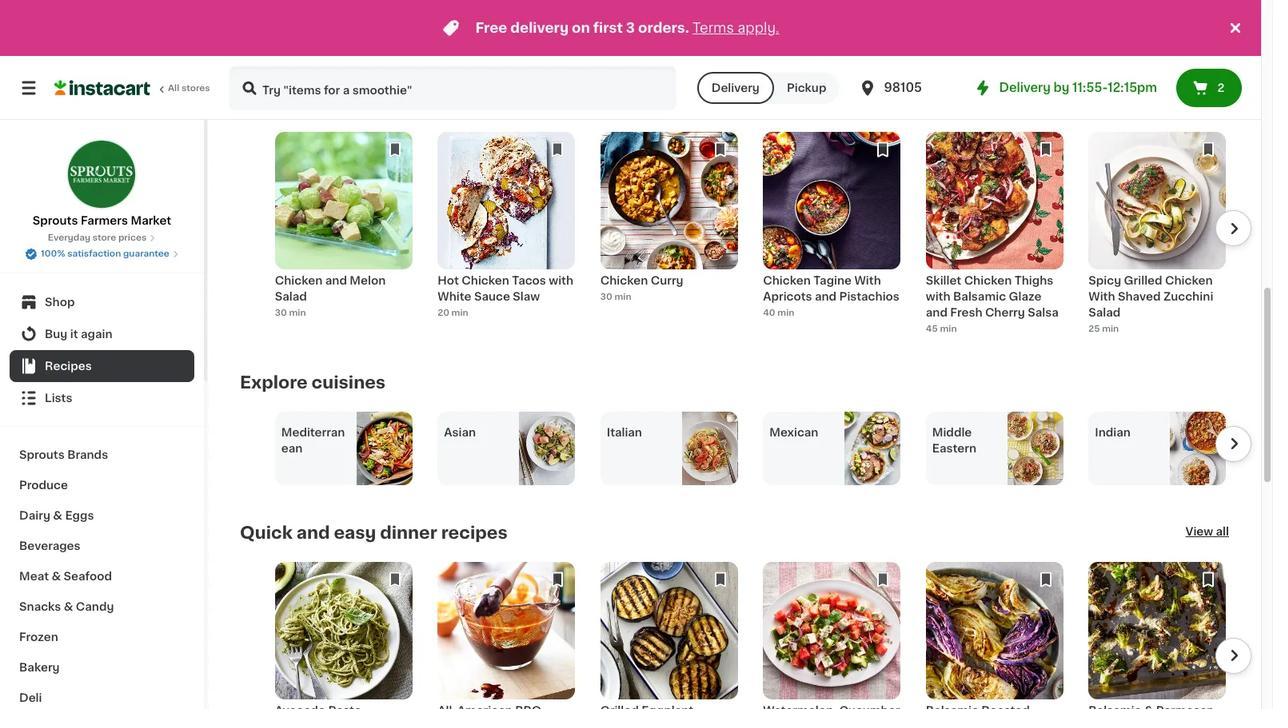 Task type: locate. For each thing, give the bounding box(es) containing it.
min right 20
[[452, 308, 468, 317]]

buy it again
[[45, 329, 112, 340]]

bakery
[[19, 662, 60, 673]]

30 for chicken curry
[[600, 292, 612, 301]]

4 item carousel region from the top
[[240, 562, 1252, 709]]

delivery inside delivery 'button'
[[712, 82, 760, 94]]

2 view all from the top
[[1186, 526, 1229, 537]]

delivery down terms apply. link at the right top of the page
[[712, 82, 760, 94]]

service type group
[[697, 72, 839, 104]]

0 horizontal spatial with
[[549, 275, 573, 286]]

with inside chicken tagine with apricots and pistachios
[[854, 275, 881, 286]]

view
[[1186, 96, 1213, 107], [1186, 526, 1213, 537]]

recipe card group
[[275, 132, 412, 328], [438, 132, 575, 328], [600, 132, 738, 328], [763, 132, 901, 328], [926, 132, 1063, 335], [1089, 132, 1226, 335], [275, 562, 412, 709], [438, 562, 575, 709], [600, 562, 738, 709], [763, 562, 901, 709], [926, 562, 1063, 709], [1089, 562, 1226, 709]]

1 horizontal spatial 30 min
[[600, 292, 631, 301]]

1 vertical spatial salad
[[1089, 307, 1121, 318]]

dairy & eggs link
[[10, 501, 194, 531]]

1 vertical spatial with
[[1089, 291, 1115, 302]]

recipes
[[318, 94, 384, 111], [441, 525, 508, 541]]

0 vertical spatial 30 min
[[600, 292, 631, 301]]

and down tagine
[[815, 291, 837, 302]]

everyday store prices link
[[48, 232, 156, 245]]

100% satisfaction guarantee
[[41, 250, 169, 258]]

0 vertical spatial 30
[[600, 292, 612, 301]]

sprouts brands
[[19, 449, 108, 461]]

None search field
[[229, 66, 676, 110]]

1 horizontal spatial 30
[[600, 292, 612, 301]]

all for chicken recipes
[[1216, 96, 1229, 107]]

pickup
[[787, 82, 826, 94]]

with inside skillet chicken thighs with balsamic glaze and fresh cherry salsa
[[926, 291, 951, 302]]

limited time offer region
[[0, 0, 1226, 56]]

2 view from the top
[[1186, 526, 1213, 537]]

1 horizontal spatial delivery
[[999, 82, 1051, 94]]

& for snacks
[[64, 601, 73, 613]]

& for dairy
[[53, 510, 62, 521]]

it
[[70, 329, 78, 340]]

min
[[615, 292, 631, 301], [289, 308, 306, 317], [452, 308, 468, 317], [778, 308, 794, 317], [940, 324, 957, 333], [1102, 324, 1119, 333]]

item carousel region
[[240, 0, 1252, 55], [240, 132, 1252, 335], [240, 412, 1252, 485], [240, 562, 1252, 709]]

tagine
[[813, 275, 852, 286]]

100%
[[41, 250, 65, 258]]

farmers
[[81, 215, 128, 226]]

& left candy
[[64, 601, 73, 613]]

free delivery on first 3 orders. terms apply.
[[475, 22, 779, 34]]

with for slaw
[[549, 275, 573, 286]]

curry
[[651, 275, 683, 286]]

1 horizontal spatial recipes
[[441, 525, 508, 541]]

1 vertical spatial view
[[1186, 526, 1213, 537]]

view all
[[1186, 96, 1229, 107], [1186, 526, 1229, 537]]

mediterran ean link
[[275, 412, 412, 485]]

2 all from the top
[[1216, 526, 1229, 537]]

grilled
[[1124, 275, 1162, 286]]

asian
[[444, 427, 476, 438]]

1 view all from the top
[[1186, 96, 1229, 107]]

on
[[572, 22, 590, 34]]

30 down chicken curry at the top of page
[[600, 292, 612, 301]]

chicken tagine with apricots and pistachios
[[763, 275, 900, 302]]

sprouts up produce
[[19, 449, 65, 461]]

and up the 45 min
[[926, 307, 948, 318]]

0 vertical spatial view
[[1186, 96, 1213, 107]]

1 horizontal spatial with
[[926, 291, 951, 302]]

chicken recipes
[[240, 94, 384, 111]]

melon
[[350, 275, 386, 286]]

2
[[1217, 82, 1225, 94]]

with inside hot chicken tacos with white sauce slaw
[[549, 275, 573, 286]]

snacks & candy link
[[10, 592, 194, 622]]

1 vertical spatial view all link
[[1186, 524, 1229, 543]]

min down apricots on the right of page
[[778, 308, 794, 317]]

first
[[593, 22, 623, 34]]

with down the spicy at right top
[[1089, 291, 1115, 302]]

with right tacos
[[549, 275, 573, 286]]

2 view all link from the top
[[1186, 524, 1229, 543]]

delivery inside delivery by 11:55-12:15pm "link"
[[999, 82, 1051, 94]]

with inside the spicy grilled chicken with shaved zucchini salad
[[1089, 291, 1115, 302]]

ean
[[281, 443, 303, 454]]

view all link for quick and easy dinner recipes
[[1186, 524, 1229, 543]]

30 min for chicken and melon salad
[[275, 308, 306, 317]]

mediterran
[[281, 427, 345, 438]]

min for spicy grilled chicken with shaved zucchini salad
[[1102, 324, 1119, 333]]

with
[[854, 275, 881, 286], [1089, 291, 1115, 302]]

and left melon
[[325, 275, 347, 286]]

30 min down chicken curry at the top of page
[[600, 292, 631, 301]]

min down chicken curry at the top of page
[[615, 292, 631, 301]]

recipe card group containing hot chicken tacos with white sauce slaw
[[438, 132, 575, 328]]

1 view from the top
[[1186, 96, 1213, 107]]

min right 25
[[1102, 324, 1119, 333]]

delivery for delivery by 11:55-12:15pm
[[999, 82, 1051, 94]]

min right 45
[[940, 324, 957, 333]]

2 item carousel region from the top
[[240, 132, 1252, 335]]

easy
[[334, 525, 376, 541]]

buy
[[45, 329, 67, 340]]

middle eastern link
[[926, 412, 1063, 485]]

98105 button
[[858, 66, 954, 110]]

& left "eggs"
[[53, 510, 62, 521]]

0 horizontal spatial 30 min
[[275, 308, 306, 317]]

orders.
[[638, 22, 689, 34]]

pistachios
[[839, 291, 900, 302]]

sprouts
[[33, 215, 78, 226], [19, 449, 65, 461]]

3
[[626, 22, 635, 34]]

0 horizontal spatial delivery
[[712, 82, 760, 94]]

1 horizontal spatial with
[[1089, 291, 1115, 302]]

item carousel region containing chicken and melon salad
[[240, 132, 1252, 335]]

0 vertical spatial salad
[[275, 291, 307, 302]]

and inside chicken and melon salad
[[325, 275, 347, 286]]

recipe card group containing spicy grilled chicken with shaved zucchini salad
[[1089, 132, 1226, 335]]

1 horizontal spatial salad
[[1089, 307, 1121, 318]]

sprouts farmers market link
[[33, 139, 171, 229]]

1 vertical spatial &
[[52, 571, 61, 582]]

with down 'skillet'
[[926, 291, 951, 302]]

40 min
[[763, 308, 794, 317]]

30 down chicken and melon salad
[[275, 308, 287, 317]]

Search field
[[230, 67, 675, 109]]

20
[[438, 308, 449, 317]]

view all for quick and easy dinner recipes
[[1186, 526, 1229, 537]]

quick and easy dinner recipes
[[240, 525, 508, 541]]

spicy grilled chicken with shaved zucchini salad
[[1089, 275, 1213, 318]]

0 vertical spatial sprouts
[[33, 215, 78, 226]]

30 min down chicken and melon salad
[[275, 308, 306, 317]]

0 vertical spatial &
[[53, 510, 62, 521]]

recipe card group containing skillet chicken thighs with balsamic glaze and fresh cherry salsa
[[926, 132, 1063, 335]]

1 vertical spatial view all
[[1186, 526, 1229, 537]]

salsa
[[1028, 307, 1059, 318]]

cherry
[[985, 307, 1025, 318]]

explore
[[240, 374, 308, 391]]

asian link
[[438, 412, 575, 485]]

11:55-
[[1072, 82, 1108, 94]]

white
[[438, 291, 471, 302]]

dinner
[[380, 525, 437, 541]]

view for quick and easy dinner recipes
[[1186, 526, 1213, 537]]

1 vertical spatial with
[[926, 291, 951, 302]]

instacart logo image
[[54, 78, 150, 98]]

delivery by 11:55-12:15pm link
[[974, 78, 1157, 98]]

min for hot chicken tacos with white sauce slaw
[[452, 308, 468, 317]]

30 for chicken and melon salad
[[275, 308, 287, 317]]

skillet chicken thighs with balsamic glaze and fresh cherry salsa
[[926, 275, 1059, 318]]

delivery button
[[697, 72, 774, 104]]

slaw
[[513, 291, 540, 302]]

& for meat
[[52, 571, 61, 582]]

with up pistachios
[[854, 275, 881, 286]]

1 vertical spatial 30 min
[[275, 308, 306, 317]]

mexican link
[[763, 412, 901, 485]]

min down chicken and melon salad
[[289, 308, 306, 317]]

1 vertical spatial 30
[[275, 308, 287, 317]]

& inside 'link'
[[64, 601, 73, 613]]

& right meat
[[52, 571, 61, 582]]

0 horizontal spatial salad
[[275, 291, 307, 302]]

1 all from the top
[[1216, 96, 1229, 107]]

glaze
[[1009, 291, 1042, 302]]

eastern
[[932, 443, 976, 454]]

by
[[1054, 82, 1069, 94]]

0 vertical spatial all
[[1216, 96, 1229, 107]]

and left easy
[[297, 525, 330, 541]]

and
[[325, 275, 347, 286], [815, 291, 837, 302], [926, 307, 948, 318], [297, 525, 330, 541]]

everyday store prices
[[48, 234, 147, 242]]

0 horizontal spatial with
[[854, 275, 881, 286]]

25
[[1089, 324, 1100, 333]]

1 vertical spatial sprouts
[[19, 449, 65, 461]]

sprouts up everyday on the top left
[[33, 215, 78, 226]]

0 vertical spatial with
[[854, 275, 881, 286]]

0 vertical spatial view all
[[1186, 96, 1229, 107]]

chicken and melon salad
[[275, 275, 386, 302]]

middle
[[932, 427, 972, 438]]

3 item carousel region from the top
[[240, 412, 1252, 485]]

chicken inside chicken and melon salad
[[275, 275, 323, 286]]

1 vertical spatial all
[[1216, 526, 1229, 537]]

1 view all link from the top
[[1186, 93, 1229, 112]]

view all link
[[1186, 93, 1229, 112], [1186, 524, 1229, 543]]

sprouts for sprouts brands
[[19, 449, 65, 461]]

2 vertical spatial &
[[64, 601, 73, 613]]

0 vertical spatial with
[[549, 275, 573, 286]]

dairy & eggs
[[19, 510, 94, 521]]

0 vertical spatial recipes
[[318, 94, 384, 111]]

and inside chicken tagine with apricots and pistachios
[[815, 291, 837, 302]]

guarantee
[[123, 250, 169, 258]]

sauce
[[474, 291, 510, 302]]

0 horizontal spatial 30
[[275, 308, 287, 317]]

25 min
[[1089, 324, 1119, 333]]

prices
[[118, 234, 147, 242]]

delivery left by at the right top
[[999, 82, 1051, 94]]

0 horizontal spatial recipes
[[318, 94, 384, 111]]

0 vertical spatial view all link
[[1186, 93, 1229, 112]]

delivery
[[999, 82, 1051, 94], [712, 82, 760, 94]]



Task type: describe. For each thing, give the bounding box(es) containing it.
free
[[475, 22, 507, 34]]

delivery
[[510, 22, 569, 34]]

view all link for chicken recipes
[[1186, 93, 1229, 112]]

mediterran ean
[[281, 427, 345, 454]]

30 min for chicken curry
[[600, 292, 631, 301]]

and inside skillet chicken thighs with balsamic glaze and fresh cherry salsa
[[926, 307, 948, 318]]

candy
[[76, 601, 114, 613]]

12:15pm
[[1108, 82, 1157, 94]]

italian link
[[600, 412, 738, 485]]

hot
[[438, 275, 459, 286]]

zucchini
[[1164, 291, 1213, 302]]

terms
[[692, 22, 734, 34]]

indian link
[[1089, 412, 1226, 485]]

meat & seafood
[[19, 571, 112, 582]]

recipe card group containing chicken tagine with apricots and pistachios
[[763, 132, 901, 328]]

produce
[[19, 480, 68, 491]]

middle eastern
[[932, 427, 976, 454]]

all
[[168, 84, 179, 93]]

cuisines
[[312, 374, 386, 391]]

satisfaction
[[67, 250, 121, 258]]

min for chicken and melon salad
[[289, 308, 306, 317]]

chicken inside the spicy grilled chicken with shaved zucchini salad
[[1165, 275, 1213, 286]]

shaved
[[1118, 291, 1161, 302]]

all stores link
[[54, 66, 211, 110]]

buy it again link
[[10, 318, 194, 350]]

seafood
[[64, 571, 112, 582]]

item carousel region containing mediterran ean
[[240, 412, 1252, 485]]

thighs
[[1015, 275, 1053, 286]]

bakery link
[[10, 653, 194, 683]]

min for chicken tagine with apricots and pistachios
[[778, 308, 794, 317]]

frozen
[[19, 632, 58, 643]]

lists
[[45, 393, 72, 404]]

salad inside chicken and melon salad
[[275, 291, 307, 302]]

100% satisfaction guarantee button
[[25, 245, 179, 261]]

hot chicken tacos with white sauce slaw
[[438, 275, 573, 302]]

min for skillet chicken thighs with balsamic glaze and fresh cherry salsa
[[940, 324, 957, 333]]

1 vertical spatial recipes
[[441, 525, 508, 541]]

tacos
[[512, 275, 546, 286]]

sprouts farmers market
[[33, 215, 171, 226]]

1 item carousel region from the top
[[240, 0, 1252, 55]]

store
[[93, 234, 116, 242]]

spicy
[[1089, 275, 1121, 286]]

delivery by 11:55-12:15pm
[[999, 82, 1157, 94]]

dairy
[[19, 510, 50, 521]]

sprouts for sprouts farmers market
[[33, 215, 78, 226]]

italian
[[607, 427, 642, 438]]

meat
[[19, 571, 49, 582]]

mexican
[[770, 427, 818, 438]]

again
[[81, 329, 112, 340]]

deli
[[19, 693, 42, 704]]

frozen link
[[10, 622, 194, 653]]

20 min
[[438, 308, 468, 317]]

shop
[[45, 297, 75, 308]]

sprouts farmers market logo image
[[67, 139, 137, 210]]

view for chicken recipes
[[1186, 96, 1213, 107]]

salad inside the spicy grilled chicken with shaved zucchini salad
[[1089, 307, 1121, 318]]

chicken inside skillet chicken thighs with balsamic glaze and fresh cherry salsa
[[964, 275, 1012, 286]]

explore cuisines
[[240, 374, 386, 391]]

deli link
[[10, 683, 194, 709]]

recipes link
[[10, 350, 194, 382]]

skillet
[[926, 275, 961, 286]]

pickup button
[[774, 72, 839, 104]]

lists link
[[10, 382, 194, 414]]

beverages
[[19, 541, 80, 552]]

stores
[[181, 84, 210, 93]]

min for chicken curry
[[615, 292, 631, 301]]

delivery for delivery
[[712, 82, 760, 94]]

all for quick and easy dinner recipes
[[1216, 526, 1229, 537]]

recipes
[[45, 361, 92, 372]]

produce link
[[10, 470, 194, 501]]

chicken curry
[[600, 275, 683, 286]]

recipe card group containing chicken and melon salad
[[275, 132, 412, 328]]

shop link
[[10, 286, 194, 318]]

45 min
[[926, 324, 957, 333]]

chicken inside chicken tagine with apricots and pistachios
[[763, 275, 811, 286]]

view all for chicken recipes
[[1186, 96, 1229, 107]]

market
[[131, 215, 171, 226]]

chicken inside hot chicken tacos with white sauce slaw
[[462, 275, 509, 286]]

40
[[763, 308, 775, 317]]

with for and
[[926, 291, 951, 302]]

terms apply. link
[[692, 22, 779, 34]]

98105
[[884, 82, 922, 94]]

indian
[[1095, 427, 1131, 438]]

recipe card group containing chicken curry
[[600, 132, 738, 328]]

snacks & candy
[[19, 601, 114, 613]]

everyday
[[48, 234, 90, 242]]



Task type: vqa. For each thing, say whether or not it's contained in the screenshot.


